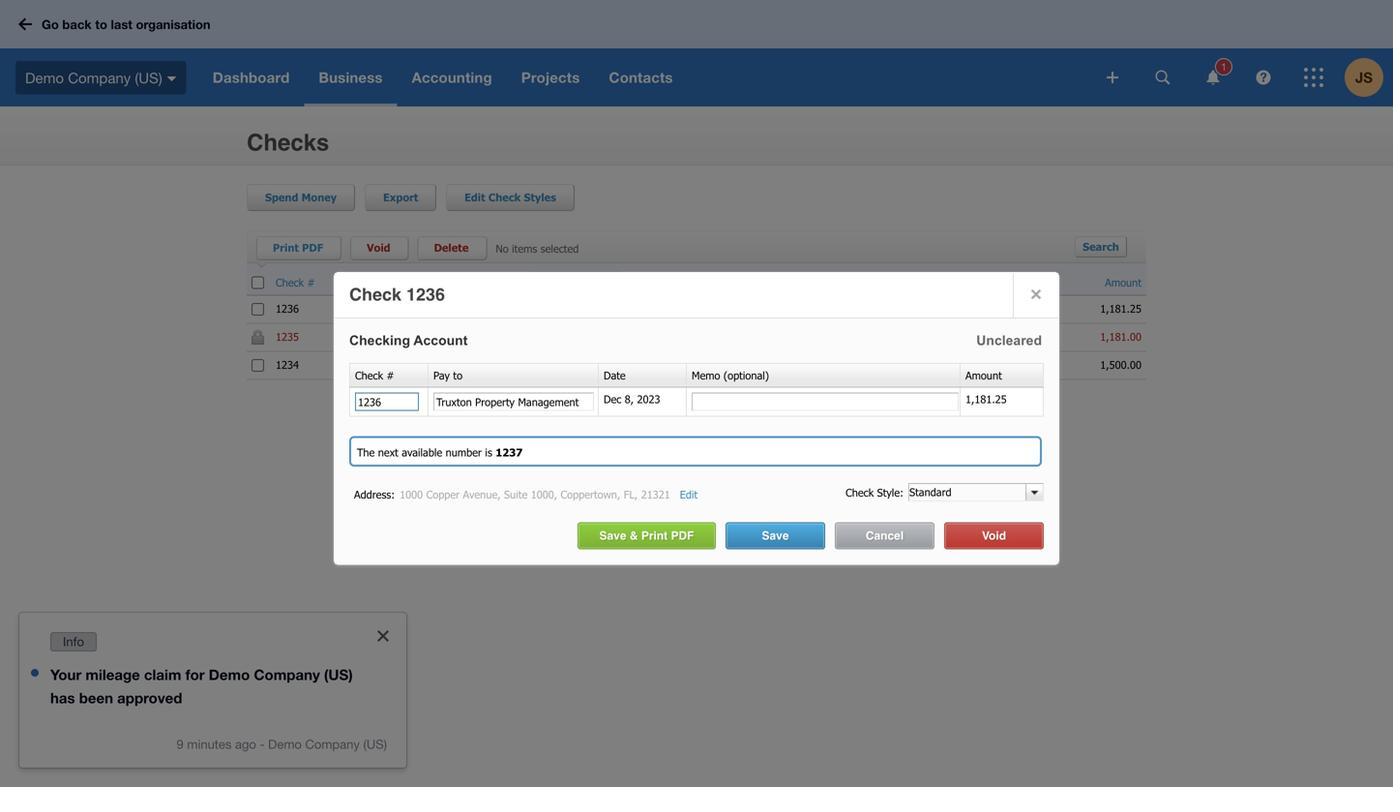 Task type: describe. For each thing, give the bounding box(es) containing it.
1237
[[496, 446, 523, 459]]

2023 for nov 14, 2023
[[574, 358, 597, 371]]

deposit
[[626, 358, 661, 371]]

back
[[62, 17, 92, 32]]

21321
[[642, 488, 671, 501]]

your
[[50, 666, 82, 683]]

svg image inside go back to last organisation link
[[18, 18, 32, 30]]

1 vertical spatial checking
[[815, 358, 857, 371]]

go back to last organisation
[[42, 17, 211, 32]]

number
[[446, 446, 482, 459]]

date
[[604, 369, 626, 382]]

0 horizontal spatial 1236
[[276, 302, 299, 315]]

(us) for ago
[[363, 737, 387, 752]]

carlton functions
[[339, 358, 420, 371]]

1000 copper avenue, suite 1000, coppertown, fl, 21321 link
[[400, 486, 671, 503]]

info
[[63, 634, 84, 649]]

(us) for claim
[[324, 666, 353, 683]]

style:
[[878, 486, 904, 499]]

demo for mileage
[[209, 666, 250, 683]]

checking account link
[[815, 358, 898, 371]]

1,181.00
[[1101, 330, 1142, 343]]

0 vertical spatial 1,181.25
[[1101, 302, 1142, 315]]

cancel
[[866, 529, 904, 543]]

print pdf
[[273, 241, 323, 254]]

next
[[378, 446, 399, 459]]

1 vertical spatial 1,181.25
[[966, 393, 1007, 406]]

nov 14, 2023
[[534, 358, 597, 371]]

2 horizontal spatial to
[[453, 369, 463, 382]]

carlton functions link
[[339, 358, 420, 371]]

no items selected
[[496, 242, 579, 255]]

last
[[111, 17, 132, 32]]

search link
[[1075, 236, 1128, 257]]

1 vertical spatial checking account
[[815, 358, 898, 371]]

demo inside popup button
[[25, 69, 64, 86]]

edit check styles
[[465, 191, 556, 204]]

2023 for dec 8, 2023
[[637, 393, 661, 406]]

svg image inside demo company (us) popup button
[[167, 76, 177, 81]]

company for claim
[[254, 666, 320, 683]]

minutes
[[187, 737, 232, 752]]

delete
[[434, 241, 469, 254]]

svg image inside 1 popup button
[[1208, 70, 1220, 85]]

&
[[630, 529, 638, 543]]

check for check #
[[355, 369, 383, 382]]

delete link
[[425, 236, 488, 261]]

dec 8, 2023
[[604, 393, 661, 406]]

the next available  number is 1237
[[357, 446, 523, 459]]

fl,
[[624, 488, 638, 501]]

claim
[[144, 666, 181, 683]]

0 vertical spatial pay
[[339, 276, 355, 289]]

cancel link
[[835, 522, 935, 549]]

0 vertical spatial void
[[367, 241, 391, 254]]

uncleared
[[977, 333, 1043, 348]]

pay to link
[[339, 276, 368, 290]]

save for save
[[762, 529, 789, 543]]

(us) inside popup button
[[135, 69, 162, 86]]

1 horizontal spatial amount
[[1106, 276, 1142, 289]]

nov
[[534, 358, 552, 371]]

properties
[[373, 330, 420, 343]]

0 vertical spatial account
[[414, 333, 468, 348]]

reconciled link
[[934, 357, 998, 374]]

has
[[50, 689, 75, 707]]

14,
[[556, 358, 570, 371]]

selected
[[541, 242, 579, 255]]

pdf inside "link"
[[302, 241, 323, 254]]

copper
[[427, 488, 460, 501]]

go
[[42, 17, 59, 32]]

js button
[[1346, 48, 1394, 106]]

1
[[1222, 61, 1228, 73]]

1 horizontal spatial pay to
[[434, 369, 463, 382]]

address: 1000 copper avenue, suite 1000, coppertown, fl, 21321 edit
[[354, 488, 698, 501]]

8,
[[625, 393, 634, 406]]

for
[[185, 666, 205, 683]]

0 vertical spatial checking
[[349, 333, 410, 348]]

1234
[[276, 358, 299, 371]]

0 horizontal spatial void link
[[357, 236, 410, 261]]

willow
[[339, 330, 369, 343]]

amount link
[[1106, 276, 1142, 290]]

memo
[[692, 369, 721, 382]]

money
[[302, 191, 337, 204]]

demo company (us) button
[[0, 48, 198, 106]]

items
[[512, 242, 538, 255]]

coppertown,
[[561, 488, 621, 501]]

export
[[383, 191, 419, 204]]

willow properties link
[[339, 330, 420, 343]]

carlton
[[339, 358, 372, 371]]

1 horizontal spatial edit
[[680, 488, 698, 501]]

suite
[[504, 488, 528, 501]]

check for check 1236
[[349, 285, 402, 304]]

go back to last organisation link
[[12, 7, 222, 41]]

1 vertical spatial account
[[861, 358, 898, 371]]

spend
[[265, 191, 299, 204]]

9 minutes ago - demo company (us)
[[177, 737, 387, 752]]



Task type: locate. For each thing, give the bounding box(es) containing it.
1 vertical spatial void
[[982, 529, 1007, 543]]

checks
[[247, 129, 330, 156]]

9
[[177, 737, 184, 752]]

pay to right "functions"
[[434, 369, 463, 382]]

1236 up properties
[[407, 285, 445, 304]]

2023 right 8,
[[637, 393, 661, 406]]

2 vertical spatial (us)
[[363, 737, 387, 752]]

save link
[[726, 522, 826, 549]]

1 vertical spatial demo
[[209, 666, 250, 683]]

1 vertical spatial pay
[[434, 369, 450, 382]]

account up "functions"
[[414, 333, 468, 348]]

save for save & print pdf
[[600, 529, 627, 543]]

pay right check #
[[339, 276, 355, 289]]

check left styles
[[489, 191, 521, 204]]

pdf down edit 'link'
[[671, 529, 695, 543]]

2 vertical spatial to
[[453, 369, 463, 382]]

check #
[[355, 369, 395, 382]]

1 horizontal spatial void link
[[945, 522, 1045, 549]]

1 vertical spatial pay to
[[434, 369, 463, 382]]

1 horizontal spatial save
[[762, 529, 789, 543]]

0 horizontal spatial svg image
[[167, 76, 177, 81]]

0 vertical spatial checking account
[[349, 333, 468, 348]]

0 horizontal spatial 1,181.25
[[966, 393, 1007, 406]]

0 horizontal spatial checking
[[349, 333, 410, 348]]

2023 right 14,
[[574, 358, 597, 371]]

1 vertical spatial pdf
[[671, 529, 695, 543]]

None checkbox
[[252, 277, 264, 289], [252, 303, 264, 315], [252, 277, 264, 289], [252, 303, 264, 315]]

0 vertical spatial 2023
[[574, 358, 597, 371]]

(us) inside your mileage claim for demo company (us) has been approved
[[324, 666, 353, 683]]

pdf
[[302, 241, 323, 254], [671, 529, 695, 543]]

1 horizontal spatial account
[[861, 358, 898, 371]]

#
[[387, 369, 395, 382]]

1 vertical spatial company
[[254, 666, 320, 683]]

your mileage claim for demo company (us) has been approved status
[[19, 613, 407, 768]]

2 save from the left
[[762, 529, 789, 543]]

0 horizontal spatial checking account
[[349, 333, 468, 348]]

no
[[496, 242, 509, 255]]

svg image
[[18, 18, 32, 30], [1208, 70, 1220, 85], [1257, 70, 1272, 85], [1107, 72, 1119, 83]]

demo for minutes
[[268, 737, 302, 752]]

0 vertical spatial pay to
[[339, 276, 368, 289]]

1 vertical spatial 2023
[[637, 393, 661, 406]]

checking up carlton functions link
[[349, 333, 410, 348]]

print
[[273, 241, 299, 254], [642, 529, 668, 543]]

1 button
[[1195, 48, 1233, 106]]

0 vertical spatial to
[[95, 17, 107, 32]]

0 vertical spatial amount
[[1106, 276, 1142, 289]]

-
[[260, 737, 265, 752]]

1235
[[276, 330, 299, 343]]

account left reconciled
[[861, 358, 898, 371]]

styles
[[524, 191, 556, 204]]

check #
[[276, 276, 315, 289]]

js banner
[[0, 0, 1394, 106]]

void link
[[357, 236, 410, 261], [945, 522, 1045, 549]]

0 horizontal spatial edit
[[465, 191, 486, 204]]

1 horizontal spatial pdf
[[671, 529, 695, 543]]

print right &
[[642, 529, 668, 543]]

check style:
[[846, 486, 904, 499]]

0 horizontal spatial pay
[[339, 276, 355, 289]]

2 vertical spatial demo
[[268, 737, 302, 752]]

1 horizontal spatial checking account
[[815, 358, 898, 371]]

amount down uncleared
[[966, 369, 1003, 382]]

to up willow
[[358, 276, 368, 289]]

mileage
[[86, 666, 140, 683]]

demo right -
[[268, 737, 302, 752]]

1 vertical spatial to
[[358, 276, 368, 289]]

to
[[95, 17, 107, 32], [358, 276, 368, 289], [453, 369, 463, 382]]

edit up delete link
[[465, 191, 486, 204]]

0 horizontal spatial to
[[95, 17, 107, 32]]

edit check styles link
[[446, 184, 575, 211]]

1 horizontal spatial to
[[358, 276, 368, 289]]

js
[[1356, 69, 1374, 86]]

1000
[[400, 488, 423, 501]]

check left #
[[355, 369, 383, 382]]

0 vertical spatial (us)
[[135, 69, 162, 86]]

1000,
[[531, 488, 558, 501]]

0 horizontal spatial 2023
[[574, 358, 597, 371]]

company
[[68, 69, 131, 86], [254, 666, 320, 683], [305, 737, 360, 752]]

1 horizontal spatial demo
[[209, 666, 250, 683]]

svg image down organisation
[[167, 76, 177, 81]]

0 horizontal spatial save
[[600, 529, 627, 543]]

1 vertical spatial void link
[[945, 522, 1045, 549]]

edit link
[[680, 486, 698, 503]]

2 horizontal spatial svg image
[[1305, 68, 1324, 87]]

1 vertical spatial edit
[[680, 488, 698, 501]]

pay to
[[339, 276, 368, 289], [434, 369, 463, 382]]

company inside popup button
[[68, 69, 131, 86]]

print pdf link
[[263, 236, 343, 261]]

svg image left 1 popup button
[[1156, 70, 1171, 85]]

0 horizontal spatial (us)
[[135, 69, 162, 86]]

to left the last
[[95, 17, 107, 32]]

0 horizontal spatial pdf
[[302, 241, 323, 254]]

svg image
[[1305, 68, 1324, 87], [1156, 70, 1171, 85], [167, 76, 177, 81]]

check for check style:
[[846, 486, 874, 499]]

(optional)
[[724, 369, 770, 382]]

0 vertical spatial print
[[273, 241, 299, 254]]

functions
[[376, 358, 420, 371]]

0 horizontal spatial amount
[[966, 369, 1003, 382]]

been
[[79, 689, 113, 707]]

None checkbox
[[252, 359, 264, 372]]

checking right (optional)
[[815, 358, 857, 371]]

1 horizontal spatial 2023
[[637, 393, 661, 406]]

the
[[357, 446, 375, 459]]

1 save from the left
[[600, 529, 627, 543]]

your mileage claim for demo company (us) has been approved
[[50, 666, 353, 707]]

print up check #
[[273, 241, 299, 254]]

print inside "link"
[[273, 241, 299, 254]]

check left style:
[[846, 486, 874, 499]]

demo down the go
[[25, 69, 64, 86]]

0 horizontal spatial account
[[414, 333, 468, 348]]

to inside js banner
[[95, 17, 107, 32]]

1,181.25 down amount link
[[1101, 302, 1142, 315]]

0 horizontal spatial print
[[273, 241, 299, 254]]

ago
[[235, 737, 256, 752]]

2 horizontal spatial demo
[[268, 737, 302, 752]]

export link
[[365, 184, 437, 211]]

search
[[1083, 240, 1120, 253]]

pay to up willow
[[339, 276, 368, 289]]

checking account
[[349, 333, 468, 348], [815, 358, 898, 371]]

None text field
[[355, 393, 419, 411]]

1,181.25 down reconciled link
[[966, 393, 1007, 406]]

spend money link
[[247, 184, 355, 211]]

1236 down check # link
[[276, 302, 299, 315]]

account
[[414, 333, 468, 348], [861, 358, 898, 371]]

amount down "search" 'link' at the right top of the page
[[1106, 276, 1142, 289]]

company down go back to last organisation link
[[68, 69, 131, 86]]

pdf up check #
[[302, 241, 323, 254]]

None text field
[[434, 393, 594, 411], [692, 393, 959, 411], [910, 484, 1026, 500], [434, 393, 594, 411], [692, 393, 959, 411], [910, 484, 1026, 500]]

1 vertical spatial amount
[[966, 369, 1003, 382]]

1 horizontal spatial (us)
[[324, 666, 353, 683]]

demo right "for" in the left of the page
[[209, 666, 250, 683]]

demo company (us)
[[25, 69, 162, 86]]

0 horizontal spatial void
[[367, 241, 391, 254]]

pay right "functions"
[[434, 369, 450, 382]]

1 horizontal spatial void
[[982, 529, 1007, 543]]

organisation
[[136, 17, 211, 32]]

company for ago
[[305, 737, 360, 752]]

avenue,
[[463, 488, 501, 501]]

2 vertical spatial company
[[305, 737, 360, 752]]

check # link
[[276, 276, 315, 290]]

memo (optional)
[[692, 369, 770, 382]]

1 horizontal spatial 1236
[[407, 285, 445, 304]]

0 horizontal spatial demo
[[25, 69, 64, 86]]

0 vertical spatial pdf
[[302, 241, 323, 254]]

1 horizontal spatial pay
[[434, 369, 450, 382]]

approved
[[117, 689, 182, 707]]

dec
[[604, 393, 622, 406]]

0 horizontal spatial pay to
[[339, 276, 368, 289]]

demo inside your mileage claim for demo company (us) has been approved
[[209, 666, 250, 683]]

reconciled
[[941, 358, 991, 372]]

0 vertical spatial void link
[[357, 236, 410, 261]]

address:
[[354, 488, 395, 501]]

1 horizontal spatial svg image
[[1156, 70, 1171, 85]]

check 1236
[[349, 285, 445, 304]]

willow properties
[[339, 330, 420, 343]]

to right "functions"
[[453, 369, 463, 382]]

edit right 21321
[[680, 488, 698, 501]]

company inside your mileage claim for demo company (us) has been approved
[[254, 666, 320, 683]]

svg image left 'js'
[[1305, 68, 1324, 87]]

void
[[367, 241, 391, 254], [982, 529, 1007, 543]]

check
[[489, 191, 521, 204], [349, 285, 402, 304], [355, 369, 383, 382], [846, 486, 874, 499]]

1 horizontal spatial checking
[[815, 358, 857, 371]]

amount
[[1106, 276, 1142, 289], [966, 369, 1003, 382]]

0 vertical spatial demo
[[25, 69, 64, 86]]

company up 9 minutes ago - demo company (us)
[[254, 666, 320, 683]]

2 horizontal spatial (us)
[[363, 737, 387, 752]]

bulk selection is not available for voided checks. image
[[252, 330, 264, 344]]

1,500.00
[[1101, 358, 1142, 371]]

company right -
[[305, 737, 360, 752]]

1 horizontal spatial 1,181.25
[[1101, 302, 1142, 315]]

check up willow properties
[[349, 285, 402, 304]]

save & print pdf link
[[578, 522, 716, 549]]

(us)
[[135, 69, 162, 86], [324, 666, 353, 683], [363, 737, 387, 752]]

save & print pdf
[[600, 529, 695, 543]]

1 vertical spatial (us)
[[324, 666, 353, 683]]

is
[[485, 446, 493, 459]]

1 vertical spatial print
[[642, 529, 668, 543]]

spend money
[[265, 191, 337, 204]]

0 vertical spatial company
[[68, 69, 131, 86]]

available
[[402, 446, 443, 459]]

0 vertical spatial edit
[[465, 191, 486, 204]]

checking
[[349, 333, 410, 348], [815, 358, 857, 371]]

1 horizontal spatial print
[[642, 529, 668, 543]]



Task type: vqa. For each thing, say whether or not it's contained in the screenshot.
the right Edit
yes



